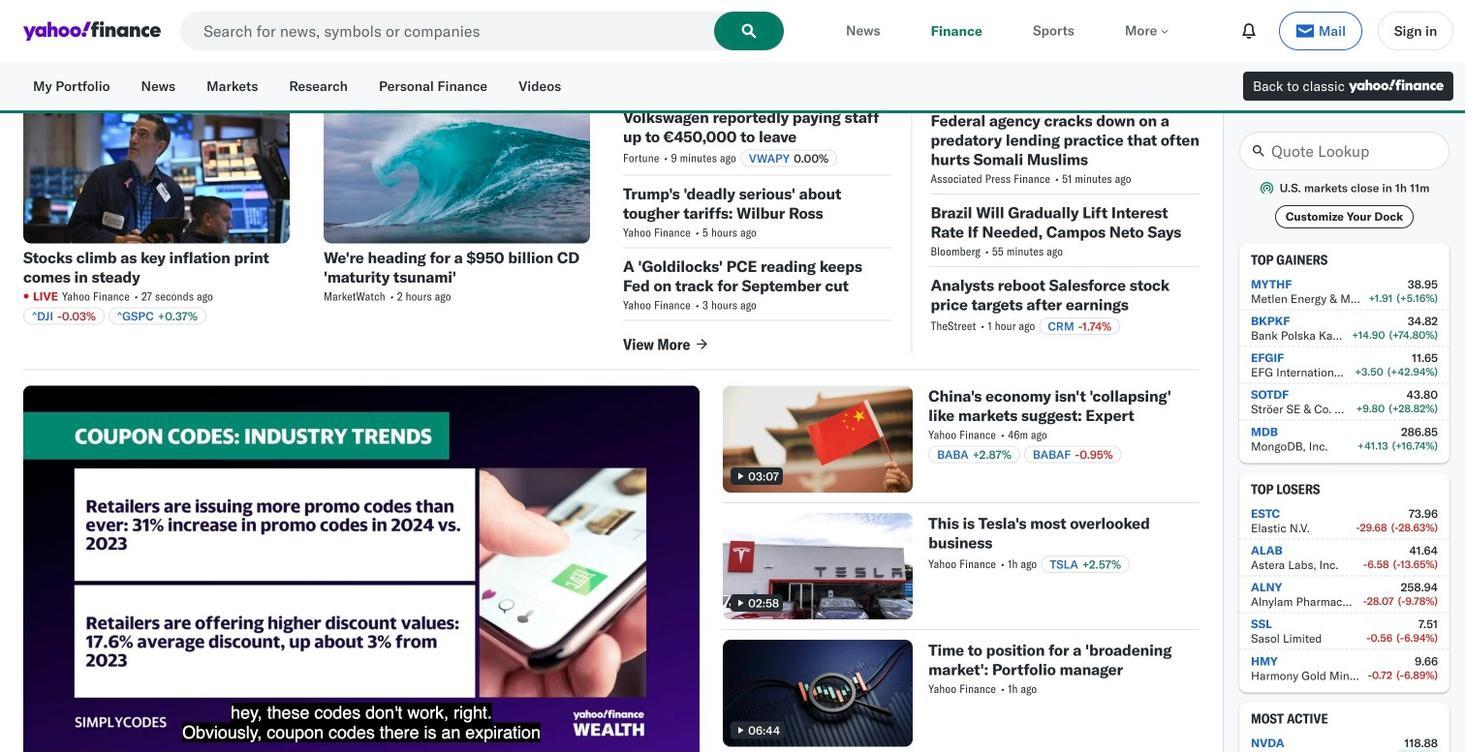 Task type: locate. For each thing, give the bounding box(es) containing it.
toolbar
[[1232, 12, 1454, 50]]

stocks climb as key inflation print comes in steady image
[[23, 94, 290, 244]]

time to position for a 'broadening market': portfolio manager image
[[723, 641, 913, 748]]

china's economy isn't 'collapsing' like markets suggest: expert image
[[723, 386, 913, 493]]

Quote Lookup text field
[[1239, 132, 1450, 171]]

None search field
[[180, 12, 784, 50], [1239, 132, 1450, 171], [180, 12, 784, 50]]

Search for news, symbols or companies text field
[[180, 12, 784, 50]]



Task type: vqa. For each thing, say whether or not it's contained in the screenshot.
Search for news, symbols or companies text box
yes



Task type: describe. For each thing, give the bounding box(es) containing it.
none search field quote lookup
[[1239, 132, 1450, 171]]

search image
[[741, 23, 757, 39]]

prev image
[[1325, 47, 1341, 62]]

we're heading for a $950 billion cd 'maturity tsunami' image
[[324, 94, 590, 244]]

this is tesla's most overlooked business image
[[723, 514, 913, 620]]



